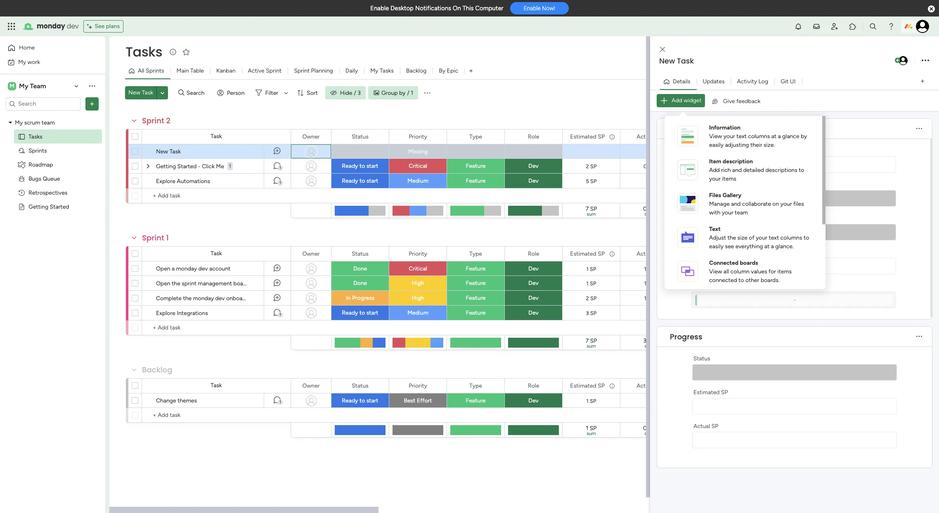 Task type: vqa. For each thing, say whether or not it's contained in the screenshot.


Task type: describe. For each thing, give the bounding box(es) containing it.
sprint 1
[[142, 233, 169, 243]]

home
[[19, 44, 35, 51]]

my for my work
[[18, 58, 26, 65]]

1 vertical spatial add view image
[[922, 78, 925, 85]]

tasks inside button
[[380, 67, 394, 74]]

flow
[[257, 295, 269, 302]]

actual for first actual sp field from the bottom
[[637, 383, 654, 390]]

widget
[[684, 97, 702, 104]]

queue
[[43, 175, 60, 182]]

1 priority field from the top
[[407, 132, 430, 141]]

task right dapulse drag handle 3 image
[[670, 124, 688, 134]]

dev for complete
[[215, 295, 225, 302]]

owner field for backlog
[[300, 382, 322, 391]]

team
[[30, 82, 46, 90]]

0 vertical spatial progress
[[352, 295, 375, 302]]

0 horizontal spatial add view image
[[470, 68, 473, 74]]

epics
[[693, 283, 707, 290]]

2 vertical spatial tasks
[[29, 133, 42, 140]]

5 feature from the top
[[466, 295, 486, 302]]

1 inside "field"
[[166, 233, 169, 243]]

enable for enable now!
[[524, 5, 541, 12]]

0 vertical spatial team
[[42, 119, 55, 126]]

size
[[738, 234, 748, 241]]

4 ready to start from the top
[[342, 398, 379, 405]]

1 horizontal spatial new
[[156, 148, 168, 155]]

2 vertical spatial new task
[[156, 148, 181, 155]]

0 vertical spatial 3
[[358, 89, 361, 96]]

computer
[[476, 5, 504, 12]]

give feedback button
[[709, 95, 764, 108]]

owner for backlog's owner 'field'
[[303, 383, 320, 390]]

change
[[156, 398, 176, 405]]

2 7 from the top
[[586, 338, 589, 345]]

0 horizontal spatial -
[[198, 163, 201, 170]]

item
[[710, 158, 722, 165]]

1 7 sp sum from the top
[[586, 206, 597, 217]]

priority for 2nd priority 'field' from the top
[[409, 251, 427, 258]]

2 done from the top
[[354, 280, 367, 287]]

text
[[710, 226, 721, 233]]

started for getting started - click me
[[177, 163, 197, 170]]

1 type field from the top
[[468, 132, 484, 141]]

1 owner field from the top
[[300, 132, 322, 141]]

a inside information view your text columns at a glance by easily adjusting their size.
[[778, 133, 781, 140]]

monday for open
[[176, 266, 197, 273]]

complete the monday dev onboarding flow
[[156, 295, 269, 302]]

new task inside button
[[128, 89, 153, 96]]

daily button
[[339, 64, 364, 78]]

activity log
[[738, 78, 769, 85]]

other
[[746, 277, 760, 284]]

4 start from the top
[[367, 398, 379, 405]]

this
[[463, 5, 474, 12]]

your inside information view your text columns at a glance by easily adjusting their size.
[[724, 133, 736, 140]]

complete
[[156, 295, 182, 302]]

with
[[710, 209, 721, 216]]

my for my team
[[19, 82, 28, 90]]

workspace selection element
[[8, 81, 47, 91]]

glance.
[[776, 243, 794, 250]]

now!
[[542, 5, 556, 12]]

3 sp sum
[[644, 338, 655, 349]]

give
[[724, 98, 735, 105]]

sprint 2
[[142, 116, 171, 126]]

monday dev
[[37, 21, 79, 31]]

sprint planning
[[294, 67, 333, 74]]

ui
[[791, 78, 796, 85]]

sum inside the 3 sp sum
[[645, 344, 654, 349]]

open for open the sprint management board
[[156, 280, 170, 287]]

of
[[749, 234, 755, 241]]

backlog for backlog field
[[142, 365, 172, 375]]

by inside information view your text columns at a glance by easily adjusting their size.
[[801, 133, 808, 140]]

activity log button
[[731, 75, 775, 88]]

maria williams image
[[917, 20, 930, 33]]

size.
[[764, 141, 775, 148]]

onboarding
[[226, 295, 256, 302]]

group
[[382, 89, 398, 96]]

0 vertical spatial 0
[[644, 163, 647, 170]]

0 horizontal spatial dev
[[67, 21, 79, 31]]

open a monday dev account
[[156, 266, 231, 273]]

my team
[[19, 82, 46, 90]]

priority for first priority 'field' from the bottom
[[409, 383, 427, 390]]

notifications
[[415, 5, 452, 12]]

more dots image
[[917, 334, 923, 340]]

dapulse addbtn image
[[896, 58, 901, 63]]

1 vertical spatial 2
[[586, 163, 589, 170]]

at inside information view your text columns at a glance by easily adjusting their size.
[[772, 133, 777, 140]]

sprint for sprint planning
[[294, 67, 310, 74]]

workspace options image
[[88, 82, 96, 90]]

in
[[346, 295, 351, 302]]

epic
[[447, 67, 458, 74]]

boards.
[[761, 277, 780, 284]]

help image
[[888, 22, 896, 31]]

show board description image
[[168, 48, 178, 56]]

open for open a monday dev account
[[156, 266, 170, 273]]

details
[[673, 78, 691, 85]]

all sprints
[[138, 67, 164, 74]]

1 type from the top
[[470, 133, 482, 140]]

1 start from the top
[[367, 163, 379, 170]]

bugs queue
[[29, 175, 60, 182]]

3 priority field from the top
[[407, 382, 430, 391]]

notifications image
[[795, 22, 803, 31]]

3 status field from the top
[[350, 382, 371, 391]]

options image
[[88, 100, 96, 108]]

task up + add task text box
[[211, 382, 222, 390]]

0 vertical spatial tasks
[[126, 43, 162, 61]]

2 column information image from the top
[[609, 251, 616, 258]]

your inside 'text adjust the size of your text columns to easily see everything at a glance.'
[[756, 234, 768, 241]]

and inside item description add rich and detailed descriptions to your items
[[733, 167, 742, 174]]

task overview
[[670, 124, 724, 134]]

adjusting
[[726, 141, 749, 148]]

see
[[95, 23, 105, 30]]

public board image for tasks
[[18, 133, 26, 141]]

the for feature
[[172, 280, 180, 287]]

1 role from the top
[[528, 133, 540, 140]]

3 start from the top
[[367, 310, 379, 317]]

git
[[781, 78, 789, 85]]

rich
[[722, 167, 731, 174]]

sprint for sprint 2
[[142, 116, 164, 126]]

items inside item description add rich and detailed descriptions to your items
[[723, 175, 737, 182]]

to inside connected boards view all column values for items connected to other boards.
[[739, 277, 745, 284]]

0 horizontal spatial by
[[399, 89, 406, 96]]

my for my scrum team
[[15, 119, 23, 126]]

me
[[216, 163, 224, 170]]

text adjust the size of your text columns to easily see everything at a glance.
[[710, 226, 810, 250]]

sort button
[[294, 86, 323, 100]]

1 ready from the top
[[342, 163, 358, 170]]

active sprint
[[248, 67, 282, 74]]

0 for second + add task text field from the bottom of the page
[[644, 206, 647, 213]]

manage
[[710, 201, 730, 208]]

your right "on"
[[781, 201, 793, 208]]

hide / 3
[[340, 89, 361, 96]]

their
[[751, 141, 763, 148]]

information view your text columns at a glance by easily adjusting their size.
[[710, 124, 808, 148]]

description
[[706, 249, 736, 256]]

2 priority field from the top
[[407, 250, 430, 259]]

sp inside the 3 sp sum
[[648, 338, 655, 345]]

add to favorites image
[[182, 48, 190, 56]]

1 high from the top
[[412, 280, 424, 287]]

0 sp sum for second + add task text field from the bottom of the page
[[644, 206, 656, 217]]

2 ready from the top
[[342, 178, 358, 185]]

files gallery manage and collaborate on your files with your team
[[710, 192, 805, 216]]

easily for text adjust the size of your text columns to easily see everything at a glance.
[[710, 243, 724, 250]]

owner for owner 'field' for sprint 1
[[303, 251, 320, 258]]

Tasks field
[[124, 43, 164, 61]]

2 type from the top
[[470, 251, 482, 258]]

task left description
[[693, 249, 704, 256]]

role field for backlog
[[526, 382, 542, 391]]

main table button
[[170, 64, 210, 78]]

estimated sp for 2nd column information image from the bottom of the page's estimated sp field
[[571, 133, 605, 140]]

and inside files gallery manage and collaborate on your files with your team
[[732, 201, 741, 208]]

dev for open
[[198, 266, 208, 273]]

connected
[[710, 260, 739, 267]]

sp inside 1 sp sum
[[590, 425, 597, 432]]

7 feature from the top
[[466, 398, 486, 405]]

view inside information view your text columns at a glance by easily adjusting their size.
[[710, 133, 723, 140]]

board
[[234, 280, 249, 287]]

items inside connected boards view all column values for items connected to other boards.
[[778, 268, 792, 275]]

connected boards view all column values for items connected to other boards.
[[710, 260, 792, 284]]

1 vertical spatial -
[[794, 297, 796, 304]]

kanban
[[216, 67, 236, 74]]

5
[[586, 178, 589, 184]]

enable desktop notifications on this computer
[[371, 5, 504, 12]]

glance
[[783, 133, 800, 140]]

owner field for sprint 1
[[300, 250, 322, 259]]

explore automations
[[156, 178, 210, 185]]

change themes
[[156, 398, 197, 405]]

overview
[[690, 124, 724, 134]]

1 role field from the top
[[526, 132, 542, 141]]

on
[[773, 201, 780, 208]]

text inside information view your text columns at a glance by easily adjusting their size.
[[737, 133, 747, 140]]

0 horizontal spatial a
[[172, 266, 175, 273]]

new inside new task button
[[128, 89, 141, 96]]

6 dev from the top
[[529, 310, 539, 317]]

1 button for explore automations
[[264, 174, 291, 189]]

effort
[[417, 398, 432, 405]]

account
[[209, 266, 231, 273]]

v2 search image
[[178, 88, 185, 98]]

1 vertical spatial sprints
[[29, 147, 47, 154]]

2 feature from the top
[[466, 178, 486, 185]]

give feedback
[[724, 98, 761, 105]]

2 medium from the top
[[408, 310, 429, 317]]

2 actual sp field from the top
[[635, 250, 664, 259]]

themes
[[178, 398, 197, 405]]

at inside 'text adjust the size of your text columns to easily see everything at a glance.'
[[765, 243, 770, 250]]

options image
[[922, 55, 930, 66]]

3 for 3 sp
[[586, 310, 589, 317]]

1 button for explore integrations
[[264, 306, 291, 321]]

new task inside field
[[660, 56, 694, 66]]

0 vertical spatial monday
[[37, 21, 65, 31]]

1 inside 1 sp sum
[[586, 425, 589, 432]]

to inside 'text adjust the size of your text columns to easily see everything at a glance.'
[[804, 234, 810, 241]]

new task button
[[125, 86, 157, 100]]

Backlog field
[[140, 365, 175, 376]]



Task type: locate. For each thing, give the bounding box(es) containing it.
1 horizontal spatial new task
[[156, 148, 181, 155]]

2 horizontal spatial new task
[[660, 56, 694, 66]]

task inside button
[[142, 89, 153, 96]]

getting inside list box
[[29, 203, 48, 210]]

sprint inside field
[[142, 116, 164, 126]]

caret down image
[[9, 120, 12, 126]]

1 dev from the top
[[529, 163, 539, 170]]

explore down complete
[[156, 310, 175, 317]]

Type field
[[468, 132, 484, 141], [468, 250, 484, 259], [468, 382, 484, 391]]

task inside field
[[677, 56, 694, 66]]

sprints right all
[[146, 67, 164, 74]]

tasks up group
[[380, 67, 394, 74]]

3 ready to start from the top
[[342, 310, 379, 317]]

estimated sp field for 2nd column information image from the bottom of the page
[[569, 132, 607, 141]]

0 vertical spatial -
[[198, 163, 201, 170]]

1 public board image from the top
[[18, 133, 26, 141]]

actual sp for second actual sp field from the bottom of the page
[[637, 251, 662, 258]]

bugs
[[29, 175, 41, 182]]

actual sp for 3rd actual sp field from the bottom of the page
[[637, 133, 662, 140]]

1 medium from the top
[[408, 178, 429, 185]]

3 feature from the top
[[466, 266, 486, 273]]

0 horizontal spatial enable
[[371, 5, 389, 12]]

1 vertical spatial status field
[[350, 250, 371, 259]]

0 vertical spatial a
[[778, 133, 781, 140]]

0 vertical spatial high
[[412, 280, 424, 287]]

planning
[[311, 67, 333, 74]]

actual for 3rd actual sp field from the bottom of the page
[[637, 133, 654, 140]]

to
[[360, 163, 365, 170], [799, 167, 805, 174], [360, 178, 365, 185], [804, 234, 810, 241], [739, 277, 745, 284], [360, 310, 365, 317], [360, 398, 365, 405]]

progress right the 3 sp sum
[[670, 332, 703, 342]]

0 vertical spatial add view image
[[470, 68, 473, 74]]

0 horizontal spatial new
[[128, 89, 141, 96]]

my right the daily
[[371, 67, 379, 74]]

person
[[227, 89, 245, 96]]

item description add rich and detailed descriptions to your items
[[710, 158, 805, 182]]

2 estimated sp field from the top
[[569, 250, 607, 259]]

actual sp
[[637, 133, 662, 140], [637, 251, 662, 258], [637, 383, 662, 390], [694, 423, 719, 430]]

estimated sp field for column information icon
[[569, 382, 607, 391]]

1 ready to start from the top
[[342, 163, 379, 170]]

actual for second actual sp field from the bottom of the page
[[637, 251, 654, 258]]

view down information
[[710, 133, 723, 140]]

Role field
[[526, 132, 542, 141], [526, 250, 542, 259], [526, 382, 542, 391]]

a inside 'text adjust the size of your text columns to easily see everything at a glance.'
[[771, 243, 774, 250]]

2 horizontal spatial 3
[[644, 338, 647, 345]]

1 horizontal spatial columns
[[781, 234, 803, 241]]

values
[[751, 268, 768, 275]]

role
[[528, 133, 540, 140], [528, 251, 540, 258], [528, 383, 540, 390]]

3 owner field from the top
[[300, 382, 322, 391]]

text inside 'text adjust the size of your text columns to easily see everything at a glance.'
[[769, 234, 780, 241]]

1 vertical spatial estimated sp field
[[569, 250, 607, 259]]

a
[[778, 133, 781, 140], [771, 243, 774, 250], [172, 266, 175, 273]]

0 vertical spatial at
[[772, 133, 777, 140]]

1 vertical spatial medium
[[408, 310, 429, 317]]

3 for 3 sp sum
[[644, 338, 647, 345]]

2 0 sp sum from the top
[[644, 425, 656, 437]]

status for first status 'field' from the top
[[352, 133, 369, 140]]

my for my tasks
[[371, 67, 379, 74]]

1 vertical spatial 7 sp sum
[[586, 338, 597, 349]]

easily inside 'text adjust the size of your text columns to easily see everything at a glance.'
[[710, 243, 724, 250]]

estimated sp for estimated sp field related to column information icon
[[571, 383, 605, 390]]

apps image
[[849, 22, 858, 31]]

task up me
[[211, 133, 222, 140]]

task left angle down icon
[[142, 89, 153, 96]]

descriptions
[[766, 167, 798, 174]]

the left sprint
[[172, 280, 180, 287]]

started up explore automations
[[177, 163, 197, 170]]

enable left now!
[[524, 5, 541, 12]]

Search in workspace field
[[17, 99, 69, 109]]

dev
[[67, 21, 79, 31], [198, 266, 208, 273], [215, 295, 225, 302]]

by epic
[[439, 67, 458, 74]]

filter button
[[252, 86, 291, 100]]

my inside workspace selection element
[[19, 82, 28, 90]]

main
[[177, 67, 189, 74]]

0 vertical spatial column information image
[[609, 134, 616, 140]]

gallery
[[723, 192, 742, 199]]

enable now! button
[[510, 2, 569, 15]]

list box containing my scrum team
[[0, 114, 105, 325]]

getting up explore automations
[[156, 163, 176, 170]]

1 vertical spatial priority field
[[407, 250, 430, 259]]

0 vertical spatial sprints
[[146, 67, 164, 74]]

at left the glance.
[[765, 243, 770, 250]]

1 horizontal spatial getting
[[156, 163, 176, 170]]

5 dev from the top
[[529, 295, 539, 302]]

getting for getting started
[[29, 203, 48, 210]]

sp
[[598, 133, 605, 140], [655, 133, 662, 140], [591, 163, 597, 170], [649, 163, 655, 170], [591, 178, 597, 184], [591, 206, 597, 213], [649, 206, 656, 213], [598, 251, 605, 258], [655, 251, 662, 258], [590, 266, 597, 272], [648, 266, 655, 272], [590, 281, 597, 287], [648, 281, 655, 287], [591, 296, 597, 302], [648, 296, 655, 302], [591, 310, 597, 317], [591, 338, 597, 345], [648, 338, 655, 345], [598, 383, 605, 390], [655, 383, 662, 390], [722, 390, 728, 397], [590, 398, 597, 405], [712, 423, 719, 430], [590, 425, 597, 432], [649, 425, 656, 432]]

columns up "their" on the right of the page
[[749, 133, 770, 140]]

2 status field from the top
[[350, 250, 371, 259]]

backlog inside field
[[142, 365, 172, 375]]

my tasks
[[371, 67, 394, 74]]

started for getting started
[[50, 203, 69, 210]]

sprint inside button
[[266, 67, 282, 74]]

invite members image
[[831, 22, 839, 31]]

1 easily from the top
[[710, 141, 724, 148]]

2 dev from the top
[[529, 178, 539, 185]]

0 vertical spatial text
[[737, 133, 747, 140]]

add view image
[[470, 68, 473, 74], [922, 78, 925, 85]]

filter
[[265, 89, 278, 96]]

angle down image
[[161, 90, 165, 96]]

add widget
[[672, 97, 702, 104]]

2 + add task text field from the top
[[146, 323, 287, 333]]

backlog inside button
[[406, 67, 427, 74]]

my work button
[[5, 56, 89, 69]]

Actual SP field
[[635, 132, 664, 141], [635, 250, 664, 259], [635, 382, 664, 391]]

see plans button
[[84, 20, 123, 33]]

1 vertical spatial column information image
[[609, 251, 616, 258]]

1 vertical spatial items
[[778, 268, 792, 275]]

by epic button
[[433, 64, 465, 78]]

a up complete
[[172, 266, 175, 273]]

text up the glance.
[[769, 234, 780, 241]]

0 vertical spatial missing
[[408, 148, 428, 155]]

0 horizontal spatial tasks
[[29, 133, 42, 140]]

4 dev from the top
[[529, 280, 539, 287]]

missing
[[408, 148, 428, 155], [785, 195, 804, 202]]

1 vertical spatial owner field
[[300, 250, 322, 259]]

new inside new task field
[[660, 56, 675, 66]]

for
[[769, 268, 777, 275]]

dev down 'management'
[[215, 295, 225, 302]]

your right of on the top right
[[756, 234, 768, 241]]

task up details
[[677, 56, 694, 66]]

+ Add task text field
[[146, 411, 287, 421]]

1 vertical spatial 7
[[586, 338, 589, 345]]

2 2 sp from the top
[[586, 296, 597, 302]]

1 vertical spatial tasks
[[380, 67, 394, 74]]

add left widget
[[672, 97, 683, 104]]

1 horizontal spatial a
[[771, 243, 774, 250]]

menu image
[[423, 89, 432, 97]]

my right workspace image
[[19, 82, 28, 90]]

3 role from the top
[[528, 383, 540, 390]]

m
[[10, 82, 14, 89]]

add view image down options image
[[922, 78, 925, 85]]

explore for explore automations
[[156, 178, 175, 185]]

2 public board image from the top
[[18, 203, 26, 211]]

7 down 3 sp
[[586, 338, 589, 345]]

1 open from the top
[[156, 266, 170, 273]]

0 vertical spatial started
[[177, 163, 197, 170]]

1 7 from the top
[[586, 206, 589, 213]]

estimated sp field for 2nd column information image from the top of the page
[[569, 250, 607, 259]]

click
[[202, 163, 215, 170]]

team inside files gallery manage and collaborate on your files with your team
[[735, 209, 748, 216]]

1 horizontal spatial by
[[801, 133, 808, 140]]

a left glance
[[778, 133, 781, 140]]

backlog button
[[400, 64, 433, 78]]

text up adjusting
[[737, 133, 747, 140]]

1 vertical spatial 0
[[644, 206, 647, 213]]

1 0 sp sum from the top
[[644, 206, 656, 217]]

2 / from the left
[[407, 89, 410, 96]]

priority
[[409, 133, 427, 140], [693, 181, 712, 188], [409, 251, 427, 258], [409, 383, 427, 390]]

backlog for backlog button
[[406, 67, 427, 74]]

status
[[352, 133, 369, 140], [352, 251, 369, 258], [694, 356, 711, 363], [352, 383, 369, 390]]

public board image left getting started
[[18, 203, 26, 211]]

my right caret down 'image'
[[15, 119, 23, 126]]

2 horizontal spatial tasks
[[380, 67, 394, 74]]

2 easily from the top
[[710, 243, 724, 250]]

1 estimated sp field from the top
[[569, 132, 607, 141]]

on
[[453, 5, 461, 12]]

sprints up roadmap
[[29, 147, 47, 154]]

team right 'scrum'
[[42, 119, 55, 126]]

items right for
[[778, 268, 792, 275]]

priority for first priority 'field' from the top
[[409, 133, 427, 140]]

arrow down image
[[281, 88, 291, 98]]

add down "item"
[[710, 167, 720, 174]]

1 vertical spatial columns
[[781, 234, 803, 241]]

the down sprint
[[183, 295, 192, 302]]

easily down "adjust"
[[710, 243, 724, 250]]

dev left see
[[67, 21, 79, 31]]

0 vertical spatial role
[[528, 133, 540, 140]]

status for second status 'field' from the top
[[352, 251, 369, 258]]

2 start from the top
[[367, 178, 379, 185]]

0 horizontal spatial team
[[42, 119, 55, 126]]

columns inside 'text adjust the size of your text columns to easily see everything at a glance.'
[[781, 234, 803, 241]]

7 sp sum down 5 sp
[[586, 206, 597, 217]]

tasks
[[126, 43, 162, 61], [380, 67, 394, 74], [29, 133, 42, 140]]

daily
[[346, 67, 358, 74]]

sprint inside button
[[294, 67, 310, 74]]

1 critical from the top
[[409, 163, 427, 170]]

enable for enable desktop notifications on this computer
[[371, 5, 389, 12]]

feedback
[[737, 98, 761, 105]]

medium
[[408, 178, 429, 185], [408, 310, 429, 317]]

1 vertical spatial type field
[[468, 250, 484, 259]]

enable inside button
[[524, 5, 541, 12]]

2 type field from the top
[[468, 250, 484, 259]]

active sprint button
[[242, 64, 288, 78]]

1 vertical spatial and
[[732, 201, 741, 208]]

2 vertical spatial 2
[[586, 296, 589, 302]]

group by / 1
[[382, 89, 414, 96]]

backlog up change
[[142, 365, 172, 375]]

2 view from the top
[[710, 268, 723, 275]]

1 horizontal spatial at
[[772, 133, 777, 140]]

team down collaborate
[[735, 209, 748, 216]]

1 vertical spatial by
[[801, 133, 808, 140]]

1 horizontal spatial text
[[769, 234, 780, 241]]

easily up "item"
[[710, 141, 724, 148]]

your down information
[[724, 133, 736, 140]]

2 vertical spatial estimated sp field
[[569, 382, 607, 391]]

1 feature from the top
[[466, 163, 486, 170]]

Sprint 1 field
[[140, 233, 171, 244]]

new down close icon
[[660, 56, 675, 66]]

3
[[358, 89, 361, 96], [586, 310, 589, 317], [644, 338, 647, 345]]

3 actual sp field from the top
[[635, 382, 664, 391]]

monday up 'home' button
[[37, 21, 65, 31]]

2 vertical spatial role
[[528, 383, 540, 390]]

2 vertical spatial priority field
[[407, 382, 430, 391]]

3 ready from the top
[[342, 310, 358, 317]]

collaborate
[[743, 201, 772, 208]]

new task left angle down icon
[[128, 89, 153, 96]]

/
[[354, 89, 356, 96], [407, 89, 410, 96]]

0 horizontal spatial sprints
[[29, 147, 47, 154]]

0 vertical spatial view
[[710, 133, 723, 140]]

open the sprint management board
[[156, 280, 249, 287]]

1 vertical spatial the
[[172, 280, 180, 287]]

0 vertical spatial medium
[[408, 178, 429, 185]]

0 vertical spatial the
[[728, 234, 737, 241]]

2 vertical spatial role field
[[526, 382, 542, 391]]

activity
[[738, 78, 758, 85]]

1 column information image from the top
[[609, 134, 616, 140]]

close image
[[660, 46, 665, 53]]

1 status field from the top
[[350, 132, 371, 141]]

1 explore from the top
[[156, 178, 175, 185]]

1 / from the left
[[354, 89, 356, 96]]

7 down 5
[[586, 206, 589, 213]]

log
[[759, 78, 769, 85]]

2 explore from the top
[[156, 310, 175, 317]]

1 vertical spatial type
[[470, 251, 482, 258]]

dapulse drag handle 3 image
[[663, 126, 666, 132]]

plans
[[106, 23, 120, 30]]

Search field
[[185, 87, 209, 99]]

2 vertical spatial actual sp field
[[635, 382, 664, 391]]

add inside item description add rich and detailed descriptions to your items
[[710, 167, 720, 174]]

1 vertical spatial high
[[412, 295, 424, 302]]

integrations
[[177, 310, 208, 317]]

3 type from the top
[[470, 383, 482, 390]]

2 owner field from the top
[[300, 250, 322, 259]]

explore for explore integrations
[[156, 310, 175, 317]]

1 vertical spatial dev
[[198, 266, 208, 273]]

task up getting started - click me
[[170, 148, 181, 155]]

and down gallery
[[732, 201, 741, 208]]

monday down open the sprint management board
[[193, 295, 214, 302]]

your down manage
[[722, 209, 734, 216]]

1 view from the top
[[710, 133, 723, 140]]

sprints inside button
[[146, 67, 164, 74]]

2 horizontal spatial dev
[[215, 295, 225, 302]]

management
[[198, 280, 232, 287]]

items down rich
[[723, 175, 737, 182]]

desktop
[[391, 5, 414, 12]]

easily inside information view your text columns at a glance by easily adjusting their size.
[[710, 141, 724, 148]]

2 vertical spatial a
[[172, 266, 175, 273]]

view
[[710, 133, 723, 140], [710, 268, 723, 275]]

2 inside field
[[166, 116, 171, 126]]

0 sp sum for + add task text box
[[644, 425, 656, 437]]

7 dev from the top
[[529, 398, 539, 405]]

1 actual sp field from the top
[[635, 132, 664, 141]]

by
[[399, 89, 406, 96], [801, 133, 808, 140]]

role for sprint 1
[[528, 251, 540, 258]]

and down description
[[733, 167, 742, 174]]

monday up sprint
[[176, 266, 197, 273]]

2 high from the top
[[412, 295, 424, 302]]

sprint for sprint 1
[[142, 233, 164, 243]]

at up size.
[[772, 133, 777, 140]]

status for 3rd status 'field' from the top of the page
[[352, 383, 369, 390]]

by right glance
[[801, 133, 808, 140]]

your inside item description add rich and detailed descriptions to your items
[[710, 175, 721, 182]]

1 sp sum
[[586, 425, 597, 437]]

2 ready to start from the top
[[342, 178, 379, 185]]

my
[[18, 58, 26, 65], [371, 67, 379, 74], [19, 82, 28, 90], [15, 119, 23, 126]]

1 2 sp from the top
[[586, 163, 597, 170]]

3 estimated sp field from the top
[[569, 382, 607, 391]]

2 open from the top
[[156, 280, 170, 287]]

tasks up all
[[126, 43, 162, 61]]

0 vertical spatial status field
[[350, 132, 371, 141]]

select product image
[[7, 22, 16, 31]]

2 7 sp sum from the top
[[586, 338, 597, 349]]

public board image down 'scrum'
[[18, 133, 26, 141]]

kanban button
[[210, 64, 242, 78]]

1 horizontal spatial enable
[[524, 5, 541, 12]]

all
[[138, 67, 144, 74]]

1 vertical spatial missing
[[785, 195, 804, 202]]

column information image
[[609, 134, 616, 140], [609, 251, 616, 258]]

Sprint 2 field
[[140, 116, 173, 126]]

progress
[[352, 295, 375, 302], [670, 332, 703, 342]]

+ Add task text field
[[146, 191, 287, 201], [146, 323, 287, 333]]

connected
[[710, 277, 738, 284]]

inbox image
[[813, 22, 821, 31]]

task description
[[693, 249, 736, 256]]

2 vertical spatial owner field
[[300, 382, 322, 391]]

option
[[0, 115, 105, 117]]

started down "retrospectives"
[[50, 203, 69, 210]]

actual sp for first actual sp field from the bottom
[[637, 383, 662, 390]]

2 sp up 3 sp
[[586, 296, 597, 302]]

progress right "in"
[[352, 295, 375, 302]]

my inside list box
[[15, 119, 23, 126]]

maria williams image
[[898, 55, 909, 66]]

scrum
[[24, 119, 40, 126]]

your up files
[[710, 175, 721, 182]]

add view image right epic
[[470, 68, 473, 74]]

1 vertical spatial at
[[765, 243, 770, 250]]

0 vertical spatial easily
[[710, 141, 724, 148]]

git ui button
[[775, 75, 802, 88]]

1 vertical spatial progress
[[670, 332, 703, 342]]

column information image
[[609, 383, 616, 390]]

7 sp sum down 3 sp
[[586, 338, 597, 349]]

/ right hide
[[354, 89, 356, 96]]

1 button for change themes
[[264, 394, 291, 409]]

0 vertical spatial backlog
[[406, 67, 427, 74]]

table
[[190, 67, 204, 74]]

1 vertical spatial a
[[771, 243, 774, 250]]

3 dev from the top
[[529, 266, 539, 273]]

2 role field from the top
[[526, 250, 542, 259]]

a left the glance.
[[771, 243, 774, 250]]

getting down "retrospectives"
[[29, 203, 48, 210]]

my tasks button
[[364, 64, 400, 78]]

all
[[724, 268, 730, 275]]

new task up getting started - click me
[[156, 148, 181, 155]]

3 inside the 3 sp sum
[[644, 338, 647, 345]]

1 vertical spatial monday
[[176, 266, 197, 273]]

the up see
[[728, 234, 737, 241]]

adjust
[[710, 234, 727, 241]]

monday for complete
[[193, 295, 214, 302]]

1 done from the top
[[354, 266, 367, 273]]

Status field
[[350, 132, 371, 141], [350, 250, 371, 259], [350, 382, 371, 391]]

getting
[[156, 163, 176, 170], [29, 203, 48, 210]]

3 role field from the top
[[526, 382, 542, 391]]

description
[[723, 158, 753, 165]]

columns inside information view your text columns at a glance by easily adjusting their size.
[[749, 133, 770, 140]]

1 horizontal spatial /
[[407, 89, 410, 96]]

2 sp
[[586, 163, 597, 170], [586, 296, 597, 302]]

the for in progress
[[183, 295, 192, 302]]

2 vertical spatial new
[[156, 148, 168, 155]]

1 horizontal spatial team
[[735, 209, 748, 216]]

4 feature from the top
[[466, 280, 486, 287]]

+ add task text field down integrations
[[146, 323, 287, 333]]

view inside connected boards view all column values for items connected to other boards.
[[710, 268, 723, 275]]

dapulse close image
[[929, 5, 936, 13]]

public board image
[[18, 133, 26, 141], [18, 203, 26, 211]]

workspace image
[[8, 82, 16, 91]]

role field for sprint 1
[[526, 250, 542, 259]]

0 for + add task text box
[[644, 425, 647, 432]]

tasks down my scrum team
[[29, 133, 42, 140]]

new down all
[[128, 89, 141, 96]]

the inside 'text adjust the size of your text columns to easily see everything at a glance.'
[[728, 234, 737, 241]]

New Task field
[[658, 56, 894, 67]]

1 vertical spatial view
[[710, 268, 723, 275]]

1 button for getting started - click me
[[264, 159, 291, 174]]

sum inside 1 sp sum
[[587, 431, 596, 437]]

2 role from the top
[[528, 251, 540, 258]]

1 horizontal spatial -
[[794, 297, 796, 304]]

text
[[737, 133, 747, 140], [769, 234, 780, 241]]

0 horizontal spatial getting
[[29, 203, 48, 210]]

1 vertical spatial done
[[354, 280, 367, 287]]

1 horizontal spatial items
[[778, 268, 792, 275]]

2 horizontal spatial the
[[728, 234, 737, 241]]

search everything image
[[869, 22, 878, 31]]

best effort
[[404, 398, 432, 405]]

new task down close icon
[[660, 56, 694, 66]]

dev up open the sprint management board
[[198, 266, 208, 273]]

getting for getting started - click me
[[156, 163, 176, 170]]

add inside "popup button"
[[672, 97, 683, 104]]

6 feature from the top
[[466, 310, 486, 317]]

list box
[[0, 114, 105, 325]]

owner for first owner 'field' from the top
[[303, 133, 320, 140]]

Estimated SP field
[[569, 132, 607, 141], [569, 250, 607, 259], [569, 382, 607, 391]]

best
[[404, 398, 416, 405]]

2 sp up 5 sp
[[586, 163, 597, 170]]

1 horizontal spatial the
[[183, 295, 192, 302]]

0 horizontal spatial new task
[[128, 89, 153, 96]]

to inside item description add rich and detailed descriptions to your items
[[799, 167, 805, 174]]

getting started
[[29, 203, 69, 210]]

0 vertical spatial + add task text field
[[146, 191, 287, 201]]

columns
[[749, 133, 770, 140], [781, 234, 803, 241]]

0 vertical spatial critical
[[409, 163, 427, 170]]

Priority field
[[407, 132, 430, 141], [407, 250, 430, 259], [407, 382, 430, 391]]

+ add task text field down automations
[[146, 191, 287, 201]]

new down sprint 2 field
[[156, 148, 168, 155]]

1 + add task text field from the top
[[146, 191, 287, 201]]

0 horizontal spatial /
[[354, 89, 356, 96]]

role for backlog
[[528, 383, 540, 390]]

boards
[[740, 260, 759, 267]]

2 critical from the top
[[409, 266, 427, 273]]

columns up the glance.
[[781, 234, 803, 241]]

view left 'all'
[[710, 268, 723, 275]]

backlog up menu image at the left top of page
[[406, 67, 427, 74]]

1 button
[[228, 159, 233, 174], [264, 159, 291, 174], [264, 174, 291, 189], [264, 306, 291, 321], [264, 394, 291, 409]]

roadmap
[[29, 161, 53, 168]]

the
[[728, 234, 737, 241], [172, 280, 180, 287], [183, 295, 192, 302]]

files
[[794, 201, 805, 208]]

1 vertical spatial explore
[[156, 310, 175, 317]]

0 vertical spatial 2
[[166, 116, 171, 126]]

0 horizontal spatial 3
[[358, 89, 361, 96]]

more dots image
[[917, 126, 923, 132]]

1 vertical spatial team
[[735, 209, 748, 216]]

enable left the "desktop"
[[371, 5, 389, 12]]

sort
[[307, 89, 318, 96]]

Owner field
[[300, 132, 322, 141], [300, 250, 322, 259], [300, 382, 322, 391]]

team
[[42, 119, 55, 126], [735, 209, 748, 216]]

1 vertical spatial add
[[710, 167, 720, 174]]

information
[[710, 124, 741, 131]]

backlog
[[406, 67, 427, 74], [142, 365, 172, 375]]

3 type field from the top
[[468, 382, 484, 391]]

0 vertical spatial columns
[[749, 133, 770, 140]]

estimated sp for estimated sp field associated with 2nd column information image from the top of the page
[[571, 251, 605, 258]]

explore left automations
[[156, 178, 175, 185]]

easily for information view your text columns at a glance by easily adjusting their size.
[[710, 141, 724, 148]]

0 vertical spatial public board image
[[18, 133, 26, 141]]

1 horizontal spatial backlog
[[406, 67, 427, 74]]

task up account
[[211, 250, 222, 257]]

1 horizontal spatial add view image
[[922, 78, 925, 85]]

my left work
[[18, 58, 26, 65]]

4 ready from the top
[[342, 398, 358, 405]]

0 vertical spatial dev
[[67, 21, 79, 31]]

column
[[731, 268, 750, 275]]

by right group
[[399, 89, 406, 96]]

sprint inside "field"
[[142, 233, 164, 243]]

public board image for getting started
[[18, 203, 26, 211]]

/ right group
[[407, 89, 410, 96]]

1 horizontal spatial started
[[177, 163, 197, 170]]

2 vertical spatial 0
[[644, 425, 647, 432]]



